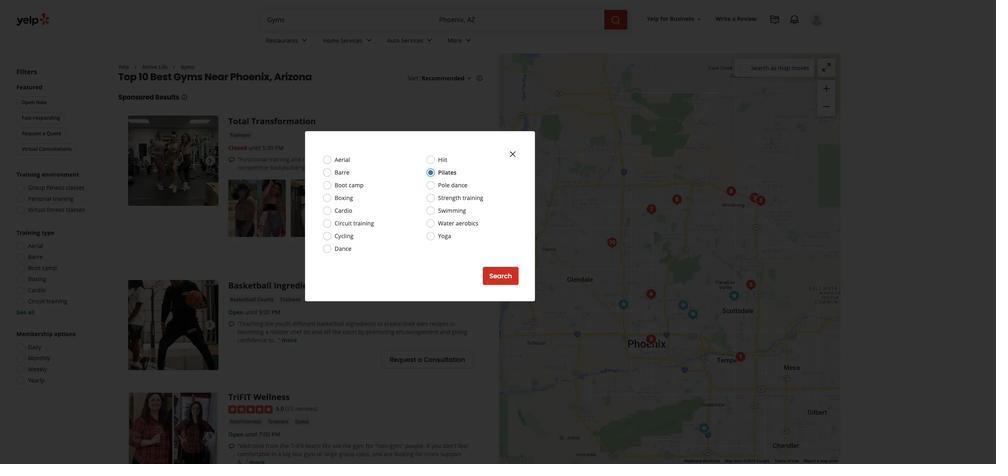 Task type: locate. For each thing, give the bounding box(es) containing it.
0 vertical spatial pm
[[275, 144, 284, 152]]

0 horizontal spatial in
[[272, 451, 277, 459]]

2 vertical spatial trainers
[[268, 419, 289, 426]]

1 horizontal spatial trifit wellness image
[[643, 286, 659, 303]]

trainers link
[[228, 132, 252, 140], [278, 296, 302, 305], [267, 418, 290, 427]]

training left type
[[16, 229, 40, 237]]

map left the error
[[821, 460, 829, 464]]

review
[[737, 15, 757, 23]]

google
[[757, 460, 770, 464]]

map left moves
[[778, 64, 790, 72]]

next image for basketball ingredients
[[205, 321, 215, 331]]

0 horizontal spatial 24 chevron down v2 image
[[300, 35, 310, 45]]

to…"
[[268, 337, 280, 345]]

are down "non-
[[384, 451, 393, 459]]

looking
[[394, 451, 414, 459]]

virtual down request a quote button
[[22, 146, 38, 153]]

option group
[[14, 171, 102, 217], [14, 229, 102, 317], [14, 331, 102, 388]]

5:30
[[262, 144, 274, 152]]

0 vertical spatial fitness
[[46, 184, 64, 192]]

1 horizontal spatial camp
[[349, 182, 364, 189]]

a inside "teaching the youth different basketball ingredients to create their own recipes in becoming a master chef on and off the court by promoting encouragement and giving confidence to…"
[[265, 329, 269, 337]]

None search field
[[261, 10, 629, 30]]

basketball courts link
[[228, 296, 275, 305]]

1 horizontal spatial cardio
[[335, 207, 352, 215]]

2 24 chevron down v2 image from the left
[[464, 35, 473, 45]]

sort:
[[408, 75, 420, 82]]

on down different at the left bottom of page
[[303, 329, 310, 337]]

services right 'auto'
[[401, 36, 423, 44]]

0 horizontal spatial boxing
[[28, 276, 46, 283]]

services inside auto services link
[[401, 36, 423, 44]]

0 horizontal spatial nutrition
[[303, 156, 326, 164]]

0 vertical spatial circuit
[[335, 220, 352, 228]]

5.0
[[276, 406, 284, 413]]

yelp left 16 chevron right v2 icon
[[118, 64, 129, 71]]

training
[[16, 171, 40, 179], [16, 229, 40, 237]]

open up 16 speech v2 icon
[[228, 431, 244, 439]]

0 horizontal spatial basketball ingredients image
[[128, 281, 219, 371]]

1 horizontal spatial barre
[[335, 169, 350, 177]]

trainers
[[230, 132, 250, 139], [280, 297, 301, 304], [268, 419, 289, 426]]

2 vertical spatial option group
[[14, 331, 102, 388]]

glory gains gym image
[[753, 193, 769, 209]]

2 vertical spatial more
[[425, 451, 439, 459]]

previous image
[[131, 156, 141, 166], [131, 433, 141, 443]]

gyms inside button
[[295, 419, 309, 426]]

results
[[155, 93, 179, 102]]

1 vertical spatial circuit training
[[28, 298, 67, 306]]

pm right 9:00
[[272, 309, 280, 317]]

encouragement
[[396, 329, 439, 337]]

close image
[[508, 149, 518, 159]]

training down dance
[[463, 194, 483, 202]]

24 chevron down v2 image for more
[[464, 35, 473, 45]]

physiques gym image
[[669, 192, 685, 208]]

more down chef
[[282, 337, 297, 345]]

open up "teaching in the left of the page
[[228, 309, 244, 317]]

see for see all
[[16, 309, 26, 317]]

0 vertical spatial total transformation image
[[128, 116, 219, 206]]

boot down "functional training and nutrition for lifestyle, weight management as well as competitive bodybuilding training and nutrition group and one on one sessions" more
[[335, 182, 347, 189]]

a inside "welcome from the trifit team! we are the gym for "non-gym" people. if you don't feel comfortable in a big box gym or large group class, and are looking for more support &…"
[[278, 451, 281, 459]]

open left now
[[22, 99, 35, 106]]

gym up class,
[[353, 443, 364, 451]]

trifit
[[228, 392, 251, 404]]

map for moves
[[778, 64, 790, 72]]

1 vertical spatial fitness
[[47, 206, 65, 214]]

circuit up all
[[28, 298, 45, 306]]

a for write a review
[[732, 15, 736, 23]]

request inside "request a consultation" button
[[390, 356, 416, 365]]

wellness
[[253, 392, 290, 404]]

0 vertical spatial map
[[778, 64, 790, 72]]

trainers link down 5.0
[[267, 418, 290, 427]]

a for report a map error
[[817, 460, 820, 464]]

0 vertical spatial 16 speech v2 image
[[228, 157, 235, 164]]

zoom in image
[[822, 84, 832, 94]]

16 chevron right v2 image
[[132, 64, 139, 71]]

reviews)
[[295, 406, 317, 413]]

until for basketball
[[245, 309, 257, 317]]

confidence
[[237, 337, 267, 345]]

boxing inside search dialog
[[335, 194, 353, 202]]

trifit wellness image
[[643, 286, 659, 303]]

group inside "functional training and nutrition for lifestyle, weight management as well as competitive bodybuilding training and nutrition group and one on one sessions" more
[[366, 164, 383, 172]]

1 vertical spatial more link
[[282, 337, 297, 345]]

2 slideshow element from the top
[[128, 281, 219, 371]]

1 horizontal spatial boot camp
[[335, 182, 364, 189]]

1 vertical spatial see
[[16, 309, 26, 317]]

24 chevron down v2 image inside home services link
[[364, 35, 374, 45]]

1 one from the left
[[396, 164, 406, 172]]

0 vertical spatial more
[[454, 164, 469, 172]]

0 vertical spatial group
[[366, 164, 383, 172]]

1 24 chevron down v2 image from the left
[[300, 35, 310, 45]]

fitness up personal training
[[46, 184, 64, 192]]

lucas james celebrity personal trainer image
[[726, 288, 742, 305]]

gyms link down 'reviews)' on the left bottom
[[294, 418, 310, 427]]

gyms
[[181, 64, 195, 71], [174, 70, 203, 84], [295, 419, 309, 426]]

for left "business"
[[661, 15, 669, 23]]

classes down environment
[[66, 184, 85, 192]]

1 horizontal spatial total transformation image
[[838, 411, 855, 427]]

previous image
[[131, 321, 141, 331]]

basketball up open until 9:00 pm
[[230, 297, 256, 304]]

boot camp inside search dialog
[[335, 182, 364, 189]]

0 vertical spatial training
[[16, 171, 40, 179]]

near
[[205, 70, 228, 84]]

search for search
[[489, 272, 512, 281]]

0 horizontal spatial yelp
[[118, 64, 129, 71]]

see for see portfolio
[[427, 205, 437, 213]]

active life link
[[142, 64, 168, 71]]

total transformation
[[228, 116, 316, 127]]

cardio up all
[[28, 287, 46, 295]]

boot camp down type
[[28, 265, 57, 272]]

strength
[[438, 194, 461, 202]]

trainers button down ingredients
[[278, 296, 302, 305]]

more up dance
[[454, 164, 469, 172]]

7:00
[[259, 431, 270, 439]]

report a map error
[[804, 460, 838, 464]]

1 horizontal spatial yelp
[[647, 15, 659, 23]]

until up "welcome
[[245, 431, 257, 439]]

0 horizontal spatial see
[[16, 309, 26, 317]]

training right bodybuilding in the left top of the page
[[307, 164, 328, 172]]

and
[[291, 156, 301, 164], [329, 164, 339, 172], [384, 164, 394, 172], [312, 329, 322, 337], [440, 329, 450, 337], [372, 451, 383, 459]]

3 slideshow element from the top
[[128, 392, 219, 465]]

1 horizontal spatial see
[[427, 205, 437, 213]]

0 vertical spatial open
[[22, 99, 35, 106]]

1 training from the top
[[16, 171, 40, 179]]

0 vertical spatial aerial
[[335, 156, 350, 164]]

of
[[787, 460, 791, 464]]

and down lifestyle,
[[329, 164, 339, 172]]

management
[[380, 156, 415, 164]]

0 vertical spatial slideshow element
[[128, 116, 219, 206]]

2 option group from the top
[[14, 229, 102, 317]]

basketball inside basketball courts button
[[230, 297, 256, 304]]

24 chevron down v2 image inside more link
[[464, 35, 473, 45]]

1 services from the left
[[341, 36, 363, 44]]

2 16 speech v2 image from the top
[[228, 322, 235, 328]]

a inside button
[[418, 356, 422, 365]]

1 horizontal spatial aerial
[[335, 156, 350, 164]]

services right home
[[341, 36, 363, 44]]

1 horizontal spatial 24 chevron down v2 image
[[464, 35, 473, 45]]

aerobics
[[456, 220, 479, 228]]

trainers link down ingredients
[[278, 296, 302, 305]]

search image
[[611, 15, 621, 25]]

2 24 chevron down v2 image from the left
[[364, 35, 374, 45]]

open now
[[22, 99, 47, 106]]

trainers button for basketball courts
[[278, 296, 302, 305]]

map data ©2023 google
[[725, 460, 770, 464]]

boot inside search dialog
[[335, 182, 347, 189]]

24 chevron down v2 image left 'auto'
[[364, 35, 374, 45]]

transformation
[[251, 116, 316, 127]]

16 speech v2 image
[[228, 157, 235, 164], [228, 322, 235, 328]]

trainers link for nutritionists
[[267, 418, 290, 427]]

2 training from the top
[[16, 229, 40, 237]]

gym down team!
[[304, 451, 315, 459]]

life
[[159, 64, 168, 71]]

until up "functional
[[249, 144, 261, 152]]

restaurants link
[[260, 30, 316, 53]]

giving
[[452, 329, 468, 337]]

1 horizontal spatial in
[[451, 321, 456, 328]]

total transformation image
[[128, 116, 219, 206], [838, 411, 855, 427]]

pm right 5:30
[[275, 144, 284, 152]]

services inside home services link
[[341, 36, 363, 44]]

16 speech v2 image left "teaching in the left of the page
[[228, 322, 235, 328]]

cardio inside option group
[[28, 287, 46, 295]]

in inside "welcome from the trifit team! we are the gym for "non-gym" people. if you don't feel comfortable in a big box gym or large group class, and are looking for more support &…"
[[272, 451, 277, 459]]

stretch authority image
[[696, 421, 712, 437]]

0 vertical spatial in
[[451, 321, 456, 328]]

open
[[22, 99, 35, 106], [228, 309, 244, 317], [228, 431, 244, 439]]

mountainside fitness image
[[643, 332, 659, 348]]

circuit training up cycling
[[335, 220, 374, 228]]

0 vertical spatial camp
[[349, 182, 364, 189]]

yelp left "business"
[[647, 15, 659, 23]]

group fitness classes
[[28, 184, 85, 192]]

more link
[[454, 164, 469, 172], [282, 337, 297, 345]]

fast-responding
[[22, 115, 60, 122]]

trifit wellness
[[228, 392, 290, 404]]

1 next image from the top
[[205, 156, 215, 166]]

more
[[454, 164, 469, 172], [282, 337, 297, 345], [425, 451, 439, 459]]

1 vertical spatial in
[[272, 451, 277, 459]]

basketball up basketball courts
[[228, 281, 272, 292]]

0 vertical spatial cardio
[[335, 207, 352, 215]]

off
[[324, 329, 331, 337]]

0 vertical spatial more link
[[454, 164, 469, 172]]

barre down lifestyle,
[[335, 169, 350, 177]]

a left big
[[278, 451, 281, 459]]

quote
[[47, 130, 61, 137]]

trainers link up closed
[[228, 132, 252, 140]]

circuit up cycling
[[335, 220, 352, 228]]

0 vertical spatial search
[[751, 64, 769, 72]]

barre inside option group
[[28, 253, 43, 261]]

in down from
[[272, 451, 277, 459]]

and left off
[[312, 329, 322, 337]]

more inside "welcome from the trifit team! we are the gym for "non-gym" people. if you don't feel comfortable in a big box gym or large group class, and are looking for more support &…"
[[425, 451, 439, 459]]

training up cycling
[[353, 220, 374, 228]]

restaurants
[[266, 36, 298, 44]]

until
[[249, 144, 261, 152], [245, 309, 257, 317], [245, 431, 257, 439]]

0 horizontal spatial search
[[489, 272, 512, 281]]

open for basketball
[[228, 309, 244, 317]]

slideshow element
[[128, 116, 219, 206], [128, 281, 219, 371], [128, 392, 219, 465]]

shortcuts
[[703, 460, 720, 464]]

yelp inside button
[[647, 15, 659, 23]]

virtual inside button
[[22, 146, 38, 153]]

©2023
[[743, 460, 756, 464]]

0 horizontal spatial group
[[28, 184, 45, 192]]

1 horizontal spatial circuit
[[335, 220, 352, 228]]

basketball ingredients image
[[128, 281, 219, 371], [488, 326, 504, 342]]

trainers up closed
[[230, 132, 250, 139]]

arizona
[[274, 70, 312, 84]]

24 chevron down v2 image right more
[[464, 35, 473, 45]]

camp down "functional training and nutrition for lifestyle, weight management as well as competitive bodybuilding training and nutrition group and one on one sessions" more
[[349, 182, 364, 189]]

2 one from the left
[[416, 164, 426, 172]]

circuit training up all
[[28, 298, 67, 306]]

boxing down "functional training and nutrition for lifestyle, weight management as well as competitive bodybuilding training and nutrition group and one on one sessions" more
[[335, 194, 353, 202]]

aerial down training type
[[28, 242, 43, 250]]

request inside request a quote button
[[22, 130, 41, 137]]

24 chevron down v2 image right restaurants
[[300, 35, 310, 45]]

trifit wellness image
[[643, 286, 659, 303], [128, 392, 219, 465]]

anytime fitness image
[[643, 201, 660, 218]]

0 vertical spatial trainers button
[[228, 132, 252, 140]]

1 vertical spatial barre
[[28, 253, 43, 261]]

slideshow element for total
[[128, 116, 219, 206]]

1 horizontal spatial nutrition
[[341, 164, 364, 172]]

search button
[[483, 267, 519, 285]]

on down management at the left of page
[[408, 164, 415, 172]]

group down weight
[[366, 164, 383, 172]]

1 vertical spatial 16 speech v2 image
[[228, 322, 235, 328]]

a right the write
[[732, 15, 736, 23]]

master
[[270, 329, 289, 337]]

see left all
[[16, 309, 26, 317]]

notifications image
[[790, 15, 800, 25]]

basketball for basketball courts
[[230, 297, 256, 304]]

fitness for group
[[46, 184, 64, 192]]

gym
[[353, 443, 364, 451], [304, 451, 315, 459]]

2 horizontal spatial as
[[771, 64, 777, 72]]

pilates
[[438, 169, 457, 177]]

boxing
[[335, 194, 353, 202], [28, 276, 46, 283]]

0 vertical spatial gyms link
[[181, 64, 195, 71]]

2 next image from the top
[[205, 321, 215, 331]]

boot camp down "functional training and nutrition for lifestyle, weight management as well as competitive bodybuilding training and nutrition group and one on one sessions" more
[[335, 182, 364, 189]]

2 vertical spatial slideshow element
[[128, 392, 219, 465]]

1 vertical spatial trainers button
[[278, 296, 302, 305]]

next image
[[205, 433, 215, 443]]

1 slideshow element from the top
[[128, 116, 219, 206]]

daily
[[28, 344, 41, 352]]

search inside "button"
[[489, 272, 512, 281]]

trainers button for nutritionists
[[267, 418, 290, 427]]

gyms right 16 chevron right v2 image
[[181, 64, 195, 71]]

0 vertical spatial request
[[22, 130, 41, 137]]

1 horizontal spatial as
[[436, 156, 442, 164]]

boot camp
[[335, 182, 364, 189], [28, 265, 57, 272]]

aerial left weight
[[335, 156, 350, 164]]

gyms link right 16 chevron right v2 image
[[181, 64, 195, 71]]

0 vertical spatial trifit wellness image
[[643, 286, 659, 303]]

life time image
[[723, 183, 740, 200]]

0 horizontal spatial map
[[778, 64, 790, 72]]

trainers button down 5.0
[[267, 418, 290, 427]]

until for total
[[249, 144, 261, 152]]

classes down personal training
[[66, 206, 85, 214]]

1 vertical spatial classes
[[66, 206, 85, 214]]

personal training
[[28, 195, 74, 203]]

1 vertical spatial search
[[489, 272, 512, 281]]

sponsored results
[[118, 93, 179, 102]]

1 vertical spatial virtual
[[28, 206, 45, 214]]

keyboard shortcuts
[[685, 460, 720, 464]]

2 vertical spatial open
[[228, 431, 244, 439]]

virtual
[[22, 146, 38, 153], [28, 206, 45, 214]]

1 vertical spatial cardio
[[28, 287, 46, 295]]

1 horizontal spatial request
[[390, 356, 416, 365]]

top 10 best gyms near phoenix, arizona
[[118, 70, 312, 84]]

0 vertical spatial are
[[332, 443, 341, 451]]

camp inside option group
[[42, 265, 57, 272]]

for down people.
[[415, 451, 423, 459]]

pm for wellness
[[272, 431, 280, 439]]

2 previous image from the top
[[131, 433, 141, 443]]

camp inside search dialog
[[349, 182, 364, 189]]

slideshow element for trifit
[[128, 392, 219, 465]]

1 vertical spatial trainers
[[280, 297, 301, 304]]

16 speech v2 image for basketball
[[228, 322, 235, 328]]

yearly
[[28, 377, 44, 385]]

nutrition down lifestyle,
[[341, 164, 364, 172]]

1 16 speech v2 image from the top
[[228, 157, 235, 164]]

for left lifestyle,
[[328, 156, 335, 164]]

more down if
[[425, 451, 439, 459]]

1 vertical spatial group
[[28, 184, 45, 192]]

business categories element
[[260, 30, 824, 53]]

see inside option group
[[16, 309, 26, 317]]

1 vertical spatial basketball
[[230, 297, 256, 304]]

services
[[341, 36, 363, 44], [401, 36, 423, 44]]

previous image for total transformation
[[131, 156, 141, 166]]

1 horizontal spatial services
[[401, 36, 423, 44]]

1 vertical spatial boxing
[[28, 276, 46, 283]]

"functional training and nutrition for lifestyle, weight management as well as competitive bodybuilding training and nutrition group and one on one sessions" more
[[237, 156, 469, 172]]

aerial inside search dialog
[[335, 156, 350, 164]]

are up large
[[332, 443, 341, 451]]

one down well
[[416, 164, 426, 172]]

0 vertical spatial gym
[[353, 443, 364, 451]]

a left consultation
[[418, 356, 422, 365]]

courts
[[257, 297, 274, 304]]

1 vertical spatial are
[[384, 451, 393, 459]]

one down management at the left of page
[[396, 164, 406, 172]]

a right report
[[817, 460, 820, 464]]

becoming
[[237, 329, 264, 337]]

more link down chef
[[282, 337, 297, 345]]

boxing up all
[[28, 276, 46, 283]]

24 chevron down v2 image
[[425, 35, 435, 45], [464, 35, 473, 45]]

a left quote in the top left of the page
[[42, 130, 45, 137]]

trainers button up closed
[[228, 132, 252, 140]]

0 vertical spatial basketball
[[228, 281, 272, 292]]

open inside button
[[22, 99, 35, 106]]

map for error
[[821, 460, 829, 464]]

type
[[42, 229, 54, 237]]

1 vertical spatial slideshow element
[[128, 281, 219, 371]]

one
[[396, 164, 406, 172], [416, 164, 426, 172]]

for inside button
[[661, 15, 669, 23]]

1 vertical spatial open
[[228, 309, 244, 317]]

0 horizontal spatial more
[[282, 337, 297, 345]]

trainers down 5.0
[[268, 419, 289, 426]]

pole dance
[[438, 182, 468, 189]]

aerial
[[335, 156, 350, 164], [28, 242, 43, 250]]

until up "teaching in the left of the page
[[245, 309, 257, 317]]

skye high fitness image
[[685, 307, 701, 323]]

group up personal
[[28, 184, 45, 192]]

a up to…"
[[265, 329, 269, 337]]

on
[[408, 164, 415, 172], [303, 329, 310, 337]]

0 vertical spatial boot camp
[[335, 182, 364, 189]]

pm for transformation
[[275, 144, 284, 152]]

fitness for virtual
[[47, 206, 65, 214]]

a for request a quote
[[42, 130, 45, 137]]

more link up dance
[[454, 164, 469, 172]]

cardio up cycling
[[335, 207, 352, 215]]

24 chevron down v2 image inside the restaurants link
[[300, 35, 310, 45]]

data
[[734, 460, 742, 464]]

0 vertical spatial next image
[[205, 156, 215, 166]]

0 vertical spatial boot
[[335, 182, 347, 189]]

1 vertical spatial gym
[[304, 451, 315, 459]]

request down fast-
[[22, 130, 41, 137]]

open now button
[[16, 97, 52, 109]]

1 vertical spatial aerial
[[28, 242, 43, 250]]

1 24 chevron down v2 image from the left
[[425, 35, 435, 45]]

2 services from the left
[[401, 36, 423, 44]]

24 chevron down v2 image inside auto services link
[[425, 35, 435, 45]]

3 option group from the top
[[14, 331, 102, 388]]

group
[[818, 80, 836, 116]]

0 horizontal spatial boot
[[28, 265, 41, 272]]

1 horizontal spatial boxing
[[335, 194, 353, 202]]

24 chevron down v2 image
[[300, 35, 310, 45], [364, 35, 374, 45]]

circuit training inside search dialog
[[335, 220, 374, 228]]

gyms down 'reviews)' on the left bottom
[[295, 419, 309, 426]]

support
[[441, 451, 462, 459]]

next image
[[205, 156, 215, 166], [205, 321, 215, 331]]

1 vertical spatial yelp
[[118, 64, 129, 71]]

gym"
[[390, 443, 404, 451]]

barre down training type
[[28, 253, 43, 261]]

0 horizontal spatial on
[[303, 329, 310, 337]]

0 vertical spatial yelp
[[647, 15, 659, 23]]

16 speech v2 image down closed
[[228, 157, 235, 164]]

google image
[[502, 454, 529, 465]]

circuit training
[[335, 220, 374, 228], [28, 298, 67, 306]]

0 horizontal spatial cardio
[[28, 287, 46, 295]]

more
[[448, 36, 462, 44]]

1 vertical spatial pm
[[272, 309, 280, 317]]

for up class,
[[366, 443, 374, 451]]

cycling
[[335, 232, 354, 240]]

1 option group from the top
[[14, 171, 102, 217]]

0 vertical spatial barre
[[335, 169, 350, 177]]

0 horizontal spatial camp
[[42, 265, 57, 272]]

a inside button
[[42, 130, 45, 137]]

1 vertical spatial previous image
[[131, 433, 141, 443]]

24 chevron down v2 image right auto services
[[425, 35, 435, 45]]

as left well
[[417, 156, 423, 164]]

1 previous image from the top
[[131, 156, 141, 166]]

write a review link
[[713, 12, 760, 26]]

2 vertical spatial pm
[[272, 431, 280, 439]]



Task type: describe. For each thing, give the bounding box(es) containing it.
if
[[426, 443, 430, 451]]

auto services
[[387, 36, 423, 44]]

basketball ingredients
[[228, 281, 321, 292]]

previous image for trifit wellness
[[131, 433, 141, 443]]

training for group fitness classes
[[16, 171, 40, 179]]

zoom out image
[[822, 102, 832, 112]]

0 horizontal spatial gyms link
[[181, 64, 195, 71]]

more inside "functional training and nutrition for lifestyle, weight management as well as competitive bodybuilding training and nutrition group and one on one sessions" more
[[454, 164, 469, 172]]

request for request a quote
[[22, 130, 41, 137]]

nutritionists
[[230, 419, 262, 426]]

featured group
[[15, 83, 102, 157]]

"welcome from the trifit team! we are the gym for "non-gym" people. if you don't feel comfortable in a big box gym or large group class, and are looking for more support &…"
[[237, 443, 468, 465]]

now
[[36, 99, 47, 106]]

"teaching the youth different basketball ingredients to create their own recipes in becoming a master chef on and off the court by promoting encouragement and giving confidence to…"
[[237, 321, 468, 345]]

0 horizontal spatial total transformation image
[[128, 116, 219, 206]]

planet fitness image
[[604, 235, 620, 251]]

the up group
[[343, 443, 351, 451]]

group inside option group
[[28, 184, 45, 192]]

maximum fitness image
[[747, 190, 763, 206]]

classes for group fitness classes
[[66, 184, 85, 192]]

basketball for basketball ingredients
[[228, 281, 272, 292]]

for inside "functional training and nutrition for lifestyle, weight management as well as competitive bodybuilding training and nutrition group and one on one sessions" more
[[328, 156, 335, 164]]

16 info v2 image
[[476, 75, 483, 82]]

24 chevron down v2 image for restaurants
[[300, 35, 310, 45]]

5 star rating image
[[228, 406, 273, 414]]

total transformation link
[[228, 116, 316, 127]]

"welcome
[[237, 443, 264, 451]]

24 chevron down v2 image for home services
[[364, 35, 374, 45]]

basketball courts button
[[228, 296, 275, 305]]

request a quote button
[[16, 128, 67, 140]]

auto
[[387, 36, 400, 44]]

trifit wellness link
[[228, 392, 290, 404]]

dance
[[335, 245, 352, 253]]

hiit
[[438, 156, 447, 164]]

request for request a consultation
[[390, 356, 416, 365]]

option group containing membership options
[[14, 331, 102, 388]]

yelp for yelp for business
[[647, 15, 659, 23]]

until for trifit
[[245, 431, 257, 439]]

environment
[[42, 171, 79, 179]]

virtual fitness classes
[[28, 206, 85, 214]]

services for auto services
[[401, 36, 423, 44]]

write a review
[[716, 15, 757, 23]]

chef
[[290, 329, 302, 337]]

open until 7:00 pm
[[228, 431, 280, 439]]

trainers link for basketball courts
[[278, 296, 302, 305]]

pm for ingredients
[[272, 309, 280, 317]]

terms
[[775, 460, 786, 464]]

water
[[438, 220, 454, 228]]

big
[[283, 451, 291, 459]]

projects image
[[770, 15, 780, 25]]

search dialog
[[0, 0, 996, 465]]

expand map image
[[822, 62, 832, 72]]

virtual for virtual consultations
[[22, 146, 38, 153]]

trainers for nutritionists
[[268, 419, 289, 426]]

training for aerial
[[16, 229, 40, 237]]

class,
[[357, 451, 371, 459]]

weekly
[[28, 366, 47, 374]]

total transformation image inside map region
[[838, 411, 855, 427]]

the right off
[[332, 329, 341, 337]]

services for home services
[[341, 36, 363, 44]]

10
[[139, 70, 148, 84]]

option group containing training type
[[14, 229, 102, 317]]

on inside "teaching the youth different basketball ingredients to create their own recipes in becoming a master chef on and off the court by promoting encouragement and giving confidence to…"
[[303, 329, 310, 337]]

1 vertical spatial boot camp
[[28, 265, 57, 272]]

1 vertical spatial more
[[282, 337, 297, 345]]

create
[[384, 321, 401, 328]]

0 vertical spatial trainers
[[230, 132, 250, 139]]

training up virtual fitness classes
[[53, 195, 74, 203]]

trainers for basketball courts
[[280, 297, 301, 304]]

swimming
[[438, 207, 466, 215]]

group
[[339, 451, 355, 459]]

the down 9:00
[[265, 321, 274, 328]]

option group containing training environment
[[14, 171, 102, 217]]

1 vertical spatial nutrition
[[341, 164, 364, 172]]

1 vertical spatial boot
[[28, 265, 41, 272]]

gyms up 16 info v2 icon
[[174, 70, 203, 84]]

consultations
[[39, 146, 72, 153]]

0 horizontal spatial circuit training
[[28, 298, 67, 306]]

training up bodybuilding in the left top of the page
[[269, 156, 290, 164]]

different
[[292, 321, 315, 328]]

write
[[716, 15, 731, 23]]

1 horizontal spatial gyms link
[[294, 418, 310, 427]]

and down recipes
[[440, 329, 450, 337]]

luxe health club image
[[743, 277, 759, 293]]

f45 training east phoenix image
[[675, 298, 692, 314]]

membership
[[16, 331, 53, 338]]

user actions element
[[641, 10, 836, 61]]

home services link
[[316, 30, 381, 53]]

16 info v2 image
[[181, 94, 188, 101]]

filters
[[16, 67, 37, 76]]

search for search as map moves
[[751, 64, 769, 72]]

see portfolio
[[427, 205, 462, 213]]

nutritionists link
[[228, 418, 263, 427]]

comfortable
[[237, 451, 270, 459]]

classes for virtual fitness classes
[[66, 206, 85, 214]]

1 horizontal spatial basketball ingredients image
[[488, 326, 504, 342]]

muscle factory gym image
[[733, 349, 749, 366]]

24 chevron down v2 image for auto services
[[425, 35, 435, 45]]

business
[[670, 15, 695, 23]]

use
[[792, 460, 799, 464]]

on inside "functional training and nutrition for lifestyle, weight management as well as competitive bodybuilding training and nutrition group and one on one sessions" more
[[408, 164, 415, 172]]

16 chevron down v2 image
[[696, 16, 703, 22]]

more link for transformation
[[454, 164, 469, 172]]

more link for ingredients
[[282, 337, 297, 345]]

see portfolio link
[[416, 180, 473, 238]]

circuit inside option group
[[28, 298, 45, 306]]

home services
[[323, 36, 363, 44]]

yoga
[[438, 232, 451, 240]]

sponsored
[[118, 93, 154, 102]]

and up bodybuilding in the left top of the page
[[291, 156, 301, 164]]

"functional
[[237, 156, 267, 164]]

training up options
[[47, 298, 67, 306]]

16 chevron right v2 image
[[171, 64, 178, 71]]

see all
[[16, 309, 35, 317]]

0 vertical spatial trainers link
[[228, 132, 252, 140]]

yelp for business button
[[644, 12, 706, 26]]

9:00
[[259, 309, 270, 317]]

slideshow element for basketball
[[128, 281, 219, 371]]

title boxing club image
[[616, 297, 632, 313]]

"non-
[[375, 443, 390, 451]]

circuit inside search dialog
[[335, 220, 352, 228]]

active
[[142, 64, 157, 71]]

basketball
[[317, 321, 344, 328]]

monthly
[[28, 355, 50, 363]]

next image for total transformation
[[205, 156, 215, 166]]

youth
[[275, 321, 291, 328]]

virtual for virtual fitness classes
[[28, 206, 45, 214]]

the up big
[[280, 443, 289, 451]]

more link
[[441, 30, 480, 53]]

0 vertical spatial nutrition
[[303, 156, 326, 164]]

barre inside search dialog
[[335, 169, 350, 177]]

terms of use
[[775, 460, 799, 464]]

options
[[54, 331, 76, 338]]

16 speech v2 image
[[228, 444, 235, 450]]

0 horizontal spatial gym
[[304, 451, 315, 459]]

in inside "teaching the youth different basketball ingredients to create their own recipes in becoming a master chef on and off the court by promoting encouragement and giving confidence to…"
[[451, 321, 456, 328]]

fast-
[[22, 115, 33, 122]]

keyboard shortcuts button
[[685, 459, 720, 465]]

their
[[403, 321, 415, 328]]

open for trifit
[[228, 431, 244, 439]]

closed until 5:30 pm
[[228, 144, 284, 152]]

personal
[[28, 195, 51, 203]]

0 horizontal spatial trifit wellness image
[[128, 392, 219, 465]]

16 speech v2 image for total
[[228, 157, 235, 164]]

a for request a consultation
[[418, 356, 422, 365]]

yelp for business
[[647, 15, 695, 23]]

0 horizontal spatial are
[[332, 443, 341, 451]]

consultation
[[424, 356, 465, 365]]

sessions"
[[428, 164, 453, 172]]

map region
[[488, 41, 918, 465]]

yelp for "yelp" link
[[118, 64, 129, 71]]

to
[[377, 321, 383, 328]]

auto services link
[[381, 30, 441, 53]]

and inside "welcome from the trifit team! we are the gym for "non-gym" people. if you don't feel comfortable in a big box gym or large group class, and are looking for more support &…"
[[372, 451, 383, 459]]

open until 9:00 pm
[[228, 309, 280, 317]]

strength training
[[438, 194, 483, 202]]

0 horizontal spatial as
[[417, 156, 423, 164]]

cardio inside search dialog
[[335, 207, 352, 215]]

team!
[[306, 443, 321, 451]]

competitive
[[237, 164, 269, 172]]

nutritionists button
[[228, 418, 263, 427]]

responding
[[33, 115, 60, 122]]

1 horizontal spatial are
[[384, 451, 393, 459]]

from
[[266, 443, 279, 451]]

and down management at the left of page
[[384, 164, 394, 172]]

or
[[317, 451, 323, 459]]

"teaching
[[237, 321, 263, 328]]

fast-responding button
[[16, 112, 65, 124]]



Task type: vqa. For each thing, say whether or not it's contained in the screenshot.
bottom fitness
yes



